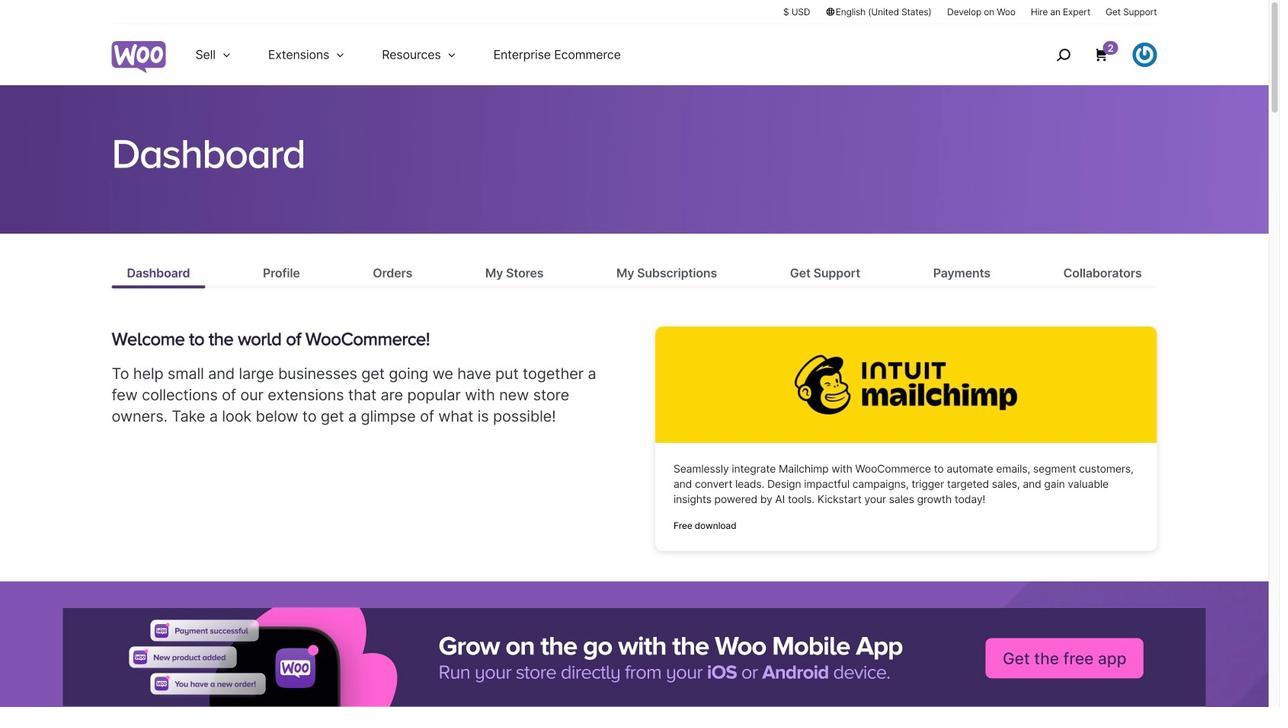Task type: vqa. For each thing, say whether or not it's contained in the screenshot.
option at the left
no



Task type: locate. For each thing, give the bounding box(es) containing it.
search image
[[1051, 43, 1076, 67]]

service navigation menu element
[[1024, 30, 1157, 80]]



Task type: describe. For each thing, give the bounding box(es) containing it.
open account menu image
[[1133, 43, 1157, 67]]



